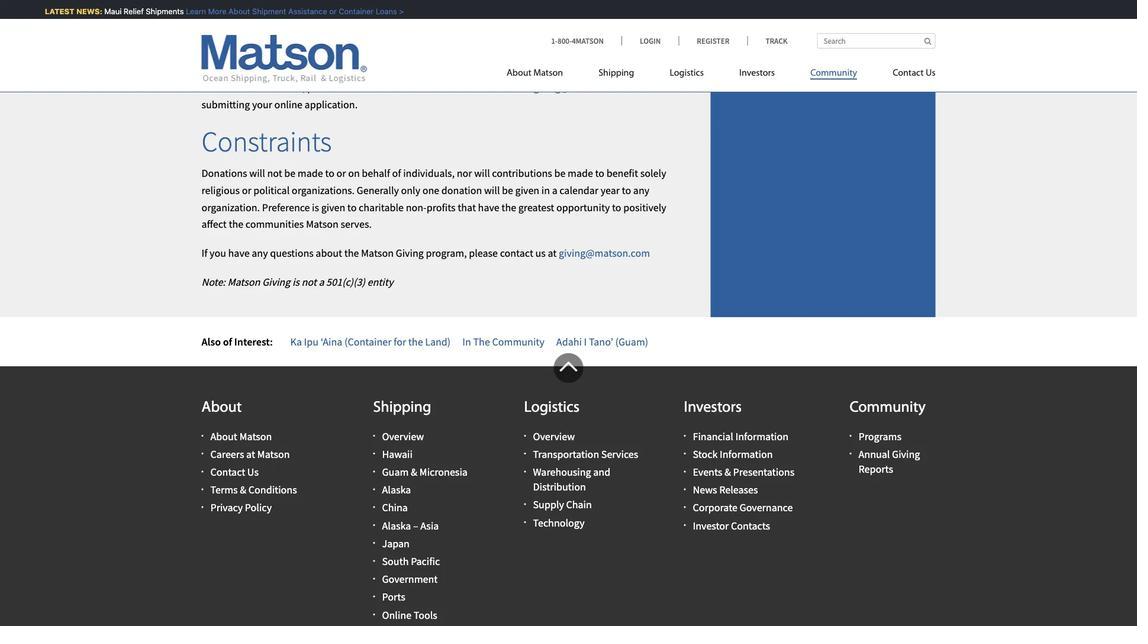 Task type: vqa. For each thing, say whether or not it's contained in the screenshot.
Maui Relief Shipments
no



Task type: describe. For each thing, give the bounding box(es) containing it.
unanticipated
[[237, 64, 299, 77]]

1 vertical spatial for
[[394, 335, 406, 349]]

0 vertical spatial an
[[613, 64, 625, 77]]

1 are from the left
[[353, 1, 367, 14]]

overview for transportation
[[533, 430, 575, 444]]

situation
[[396, 81, 435, 94]]

submitting
[[202, 98, 250, 111]]

supply chain link
[[533, 499, 592, 512]]

fall
[[393, 64, 407, 77]]

committee
[[258, 1, 308, 14]]

online
[[275, 98, 303, 111]]

constraints
[[202, 124, 332, 160]]

benefit
[[607, 167, 638, 180]]

micronesia
[[420, 466, 468, 479]]

1 vertical spatial information
[[720, 448, 773, 461]]

about matson careers at matson contact us terms & conditions privacy policy
[[211, 430, 297, 515]]

2 alaska from the top
[[382, 520, 411, 533]]

questions
[[270, 247, 314, 260]]

2 horizontal spatial or
[[337, 167, 346, 180]]

& inside about matson careers at matson contact us terms & conditions privacy policy
[[240, 484, 246, 497]]

logistics inside footer
[[524, 401, 580, 416]]

annual
[[859, 448, 890, 461]]

at inside the dates of committee meetings are not disclosed, as they are subject to change.  each of the committees meets regularly, usually every 5-7 weeks, and well-documented, complete requests can generally be considered promptly, at the next scheduled meeting.
[[299, 35, 308, 48]]

governance
[[740, 502, 793, 515]]

serves.
[[341, 218, 372, 231]]

have inside donations will not be made to or on behalf of individuals, nor will contributions be made to benefit solely religious or political organizations. generally only one donation will be given in a calendar year to any organization. preference is given to charitable non-profits that have the greatest opportunity to positively affect the communities matson serves.
[[478, 201, 500, 214]]

0 horizontal spatial an
[[448, 81, 459, 94]]

releases
[[720, 484, 758, 497]]

disclosed,
[[387, 1, 431, 14]]

learn more about shipment assistance or container loans > link
[[182, 7, 400, 16]]

logistics inside logistics link
[[670, 68, 704, 78]]

investors link
[[722, 62, 793, 87]]

latest
[[40, 7, 70, 16]]

learn
[[182, 7, 202, 16]]

1 made from the left
[[298, 167, 323, 180]]

news:
[[72, 7, 98, 16]]

will up political on the left of the page
[[249, 167, 265, 180]]

weeks,
[[352, 18, 382, 31]]

giving for note: matson giving is not a 501(c)(3) entity
[[262, 276, 290, 289]]

and inside the dates of committee meetings are not disclosed, as they are subject to change.  each of the committees meets regularly, usually every 5-7 weeks, and well-documented, complete requests can generally be considered promptly, at the next scheduled meeting.
[[384, 18, 401, 31]]

for inside urgent, unanticipated opportunities which fall outside this timing framework may qualify for an exception. in these circumstances, please describe the situation in an email to staff  at
[[599, 64, 611, 77]]

us inside contact us link
[[926, 68, 936, 78]]

will right nor
[[474, 167, 490, 180]]

1 horizontal spatial in
[[463, 335, 471, 349]]

community inside footer
[[850, 401, 926, 416]]

the inside urgent, unanticipated opportunities which fall outside this timing framework may qualify for an exception. in these circumstances, please describe the situation in an email to staff  at
[[379, 81, 393, 94]]

relief
[[119, 7, 139, 16]]

greatest
[[519, 201, 555, 214]]

& inside overview hawaii guam & micronesia alaska china alaska – asia japan south pacific government ports online tools
[[411, 466, 417, 479]]

in inside donations will not be made to or on behalf of individuals, nor will contributions be made to benefit solely religious or political organizations. generally only one donation will be given in a calendar year to any organization. preference is given to charitable non-profits that have the greatest opportunity to positively affect the communities matson serves.
[[542, 184, 550, 197]]

please inside urgent, unanticipated opportunities which fall outside this timing framework may qualify for an exception. in these circumstances, please describe the situation in an email to staff  at
[[308, 81, 336, 94]]

land)
[[425, 335, 451, 349]]

0 vertical spatial contact us link
[[875, 62, 936, 87]]

transportation
[[533, 448, 599, 461]]

supply
[[533, 499, 564, 512]]

news
[[693, 484, 718, 497]]

government link
[[382, 573, 438, 587]]

1 vertical spatial any
[[252, 247, 268, 260]]

footer containing about
[[0, 354, 1138, 627]]

0 vertical spatial given
[[516, 184, 540, 197]]

to up organizations.
[[325, 167, 335, 180]]

will right donation
[[484, 184, 500, 197]]

profits
[[427, 201, 456, 214]]

1 horizontal spatial not
[[302, 276, 317, 289]]

matson inside top menu navigation
[[534, 68, 563, 78]]

about for about matson careers at matson contact us terms & conditions privacy policy
[[211, 430, 237, 444]]

nor
[[457, 167, 472, 180]]

warehousing and distribution link
[[533, 466, 611, 494]]

alaska – asia link
[[382, 520, 439, 533]]

giving@matson.com link for if you have any questions about the matson giving program, please contact us at giving@matson.com
[[559, 247, 650, 260]]

of up regularly,
[[247, 1, 256, 14]]

of right the each on the top
[[593, 1, 602, 14]]

investor
[[693, 520, 729, 533]]

1 vertical spatial given
[[321, 201, 345, 214]]

1 vertical spatial community
[[492, 335, 545, 349]]

investors inside top menu navigation
[[740, 68, 775, 78]]

guam
[[382, 466, 409, 479]]

that
[[458, 201, 476, 214]]

promptly,
[[253, 35, 297, 48]]

not inside donations will not be made to or on behalf of individuals, nor will contributions be made to benefit solely religious or political organizations. generally only one donation will be given in a calendar year to any organization. preference is given to charitable non-profits that have the greatest opportunity to positively affect the communities matson serves.
[[267, 167, 282, 180]]

meetings
[[310, 1, 351, 14]]

assistance
[[284, 7, 323, 16]]

800-
[[558, 36, 572, 46]]

the up generally
[[604, 1, 618, 14]]

matson up conditions
[[257, 448, 290, 461]]

application.
[[305, 98, 358, 111]]

overview hawaii guam & micronesia alaska china alaska – asia japan south pacific government ports online tools
[[382, 430, 468, 622]]

in inside urgent, unanticipated opportunities which fall outside this timing framework may qualify for an exception. in these circumstances, please describe the situation in an email to staff  at
[[202, 81, 210, 94]]

matson right note:
[[228, 276, 260, 289]]

entity
[[367, 276, 393, 289]]

circumstances,
[[239, 81, 305, 94]]

shipping inside top menu navigation
[[599, 68, 635, 78]]

Search search field
[[818, 33, 936, 49]]

programs annual giving reports
[[859, 430, 921, 476]]

financial information link
[[693, 430, 789, 444]]

about for about matson
[[507, 68, 532, 78]]

one
[[423, 184, 440, 197]]

south pacific link
[[382, 555, 440, 569]]

generally
[[357, 184, 399, 197]]

logistics link
[[652, 62, 722, 87]]

blue matson logo with ocean, shipping, truck, rail and logistics written beneath it. image
[[202, 35, 367, 84]]

each
[[569, 1, 591, 14]]

shipment
[[248, 7, 282, 16]]

be up calendar
[[555, 167, 566, 180]]

regularly,
[[231, 18, 273, 31]]

this
[[445, 64, 461, 77]]

container
[[334, 7, 369, 16]]

0 horizontal spatial have
[[228, 247, 250, 260]]

be up political on the left of the page
[[284, 167, 296, 180]]

committees
[[621, 1, 675, 14]]

contact inside top menu navigation
[[893, 68, 924, 78]]

track link
[[748, 36, 788, 46]]

0 vertical spatial giving@matson.com
[[534, 81, 625, 94]]

to right year
[[622, 184, 631, 197]]

describe
[[339, 81, 377, 94]]

to inside the dates of committee meetings are not disclosed, as they are subject to change.  each of the committees meets regularly, usually every 5-7 weeks, and well-documented, complete requests can generally be considered promptly, at the next scheduled meeting.
[[518, 1, 528, 14]]

contact
[[500, 247, 534, 260]]

affect
[[202, 218, 227, 231]]

5-
[[336, 18, 344, 31]]

2 made from the left
[[568, 167, 593, 180]]

the down every
[[310, 35, 324, 48]]

& inside financial information stock information events & presentations news releases corporate governance investor contacts
[[725, 466, 731, 479]]

1 vertical spatial investors
[[684, 401, 742, 416]]

privacy
[[211, 502, 243, 515]]

community link
[[793, 62, 875, 87]]

'aina
[[321, 335, 342, 349]]

distribution
[[533, 481, 586, 494]]

2 are from the left
[[467, 1, 482, 14]]

china link
[[382, 502, 408, 515]]

overview link for shipping
[[382, 430, 424, 444]]

1 horizontal spatial giving
[[396, 247, 424, 260]]

urgent,
[[202, 64, 235, 77]]

chain
[[566, 499, 592, 512]]

1 horizontal spatial please
[[469, 247, 498, 260]]

careers
[[211, 448, 244, 461]]

stock
[[693, 448, 718, 461]]

religious
[[202, 184, 240, 197]]

matson up careers at matson link
[[240, 430, 272, 444]]

0 vertical spatial or
[[325, 7, 332, 16]]

contact us
[[893, 68, 936, 78]]

0 horizontal spatial contact us link
[[211, 466, 259, 479]]

your
[[252, 98, 272, 111]]

search image
[[925, 37, 932, 45]]

community inside top menu navigation
[[811, 68, 858, 78]]

also of interest:
[[202, 335, 273, 349]]

organization.
[[202, 201, 260, 214]]

annual giving reports link
[[859, 448, 921, 476]]

government
[[382, 573, 438, 587]]

japan link
[[382, 538, 410, 551]]

online tools link
[[382, 609, 438, 622]]

if
[[202, 247, 208, 260]]

dates
[[221, 1, 245, 14]]

7
[[344, 18, 349, 31]]



Task type: locate. For each thing, give the bounding box(es) containing it.
adahi i tano' (guam) link
[[557, 335, 649, 349]]

overview up the hawaii
[[382, 430, 424, 444]]

an left the exception.
[[613, 64, 625, 77]]

contact inside about matson careers at matson contact us terms & conditions privacy policy
[[211, 466, 245, 479]]

the up meets
[[202, 1, 218, 14]]

qualify
[[566, 64, 597, 77]]

2 vertical spatial giving
[[892, 448, 921, 461]]

and down the transportation services link
[[594, 466, 611, 479]]

0 vertical spatial community
[[811, 68, 858, 78]]

given
[[516, 184, 540, 197], [321, 201, 345, 214]]

& right guam
[[411, 466, 417, 479]]

(guam)
[[616, 335, 649, 349]]

1-800-4matson link
[[551, 36, 622, 46]]

privacy policy link
[[211, 502, 272, 515]]

staff
[[500, 81, 519, 94]]

overview link up the hawaii
[[382, 430, 424, 444]]

giving down questions
[[262, 276, 290, 289]]

& up news releases link at the bottom right of the page
[[725, 466, 731, 479]]

adahi
[[557, 335, 582, 349]]

1 vertical spatial a
[[319, 276, 324, 289]]

overview link for logistics
[[533, 430, 575, 444]]

at right careers
[[246, 448, 255, 461]]

1 alaska from the top
[[382, 484, 411, 497]]

1 horizontal spatial made
[[568, 167, 593, 180]]

0 vertical spatial at
[[299, 35, 308, 48]]

overview inside overview hawaii guam & micronesia alaska china alaska – asia japan south pacific government ports online tools
[[382, 430, 424, 444]]

giving@matson.com link for after submitting your online application.
[[534, 81, 625, 94]]

0 vertical spatial in
[[202, 81, 210, 94]]

1 horizontal spatial a
[[552, 184, 558, 197]]

requests
[[531, 18, 569, 31]]

subject
[[484, 1, 516, 14]]

overview
[[382, 430, 424, 444], [533, 430, 575, 444]]

next
[[326, 35, 346, 48]]

considered
[[202, 35, 251, 48]]

matson inside donations will not be made to or on behalf of individuals, nor will contributions be made to benefit solely religious or political organizations. generally only one donation will be given in a calendar year to any organization. preference is given to charitable non-profits that have the greatest opportunity to positively affect the communities matson serves.
[[306, 218, 339, 231]]

to up complete
[[518, 1, 528, 14]]

and down >
[[384, 18, 401, 31]]

online
[[382, 609, 412, 622]]

the left land)
[[408, 335, 423, 349]]

1 vertical spatial shipping
[[373, 401, 431, 416]]

or left on
[[337, 167, 346, 180]]

giving@matson.com down qualify
[[534, 81, 625, 94]]

to down year
[[612, 201, 622, 214]]

1 vertical spatial please
[[469, 247, 498, 260]]

1 horizontal spatial the
[[473, 335, 490, 349]]

not up political on the left of the page
[[267, 167, 282, 180]]

0 horizontal spatial giving
[[262, 276, 290, 289]]

1 vertical spatial logistics
[[524, 401, 580, 416]]

terms & conditions link
[[211, 484, 297, 497]]

0 vertical spatial in
[[437, 81, 446, 94]]

0 horizontal spatial a
[[319, 276, 324, 289]]

shipping up 'after'
[[599, 68, 635, 78]]

also
[[202, 335, 221, 349]]

reports
[[859, 463, 894, 476]]

1 vertical spatial us
[[247, 466, 259, 479]]

services
[[602, 448, 639, 461]]

1 horizontal spatial &
[[411, 466, 417, 479]]

to up year
[[595, 167, 605, 180]]

pacific
[[411, 555, 440, 569]]

alaska up japan link
[[382, 520, 411, 533]]

is inside donations will not be made to or on behalf of individuals, nor will contributions be made to benefit solely religious or political organizations. generally only one donation will be given in a calendar year to any organization. preference is given to charitable non-profits that have the greatest opportunity to positively affect the communities matson serves.
[[312, 201, 319, 214]]

any inside donations will not be made to or on behalf of individuals, nor will contributions be made to benefit solely religious or political organizations. generally only one donation will be given in a calendar year to any organization. preference is given to charitable non-profits that have the greatest opportunity to positively affect the communities matson serves.
[[634, 184, 650, 197]]

1 horizontal spatial about matson link
[[507, 62, 581, 87]]

investors down track link
[[740, 68, 775, 78]]

2 horizontal spatial giving
[[892, 448, 921, 461]]

logistics down register link
[[670, 68, 704, 78]]

of inside donations will not be made to or on behalf of individuals, nor will contributions be made to benefit solely religious or political organizations. generally only one donation will be given in a calendar year to any organization. preference is given to charitable non-profits that have the greatest opportunity to positively affect the communities matson serves.
[[392, 167, 401, 180]]

about matson link for shipping link
[[507, 62, 581, 87]]

1 vertical spatial about matson link
[[211, 430, 272, 444]]

i
[[584, 335, 587, 349]]

section
[[696, 0, 951, 318]]

1 horizontal spatial and
[[594, 466, 611, 479]]

after
[[627, 81, 648, 94]]

501(c)(3)
[[326, 276, 365, 289]]

please left the contact
[[469, 247, 498, 260]]

is down questions
[[292, 276, 300, 289]]

0 vertical spatial is
[[312, 201, 319, 214]]

0 vertical spatial about matson link
[[507, 62, 581, 87]]

community down search search box
[[811, 68, 858, 78]]

0 horizontal spatial at
[[246, 448, 255, 461]]

events & presentations link
[[693, 466, 795, 479]]

not down questions
[[302, 276, 317, 289]]

contact down careers
[[211, 466, 245, 479]]

giving@matson.com link down qualify
[[534, 81, 625, 94]]

as
[[433, 1, 443, 14]]

of right behalf
[[392, 167, 401, 180]]

0 horizontal spatial given
[[321, 201, 345, 214]]

the inside the dates of committee meetings are not disclosed, as they are subject to change.  each of the committees meets regularly, usually every 5-7 weeks, and well-documented, complete requests can generally be considered promptly, at the next scheduled meeting.
[[202, 1, 218, 14]]

0 vertical spatial logistics
[[670, 68, 704, 78]]

china
[[382, 502, 408, 515]]

0 vertical spatial a
[[552, 184, 558, 197]]

is down organizations.
[[312, 201, 319, 214]]

made up organizations.
[[298, 167, 323, 180]]

shipping link
[[581, 62, 652, 87]]

matson
[[534, 68, 563, 78], [306, 218, 339, 231], [361, 247, 394, 260], [228, 276, 260, 289], [240, 430, 272, 444], [257, 448, 290, 461]]

backtop image
[[554, 354, 584, 383]]

1 horizontal spatial overview link
[[533, 430, 575, 444]]

the right land)
[[473, 335, 490, 349]]

2 horizontal spatial at
[[548, 247, 557, 260]]

have right that
[[478, 201, 500, 214]]

1 vertical spatial have
[[228, 247, 250, 260]]

not up weeks,
[[370, 1, 385, 14]]

overview inside overview transportation services warehousing and distribution supply chain technology
[[533, 430, 575, 444]]

to left staff
[[488, 81, 497, 94]]

the left greatest
[[502, 201, 517, 214]]

ka
[[290, 335, 302, 349]]

for right qualify
[[599, 64, 611, 77]]

1 overview link from the left
[[382, 430, 424, 444]]

investors up financial
[[684, 401, 742, 416]]

1 vertical spatial alaska
[[382, 520, 411, 533]]

0 vertical spatial giving
[[396, 247, 424, 260]]

1 vertical spatial in
[[542, 184, 550, 197]]

outside
[[409, 64, 442, 77]]

if you have any questions about the matson giving program, please contact us at giving@matson.com
[[202, 247, 650, 260]]

alaska
[[382, 484, 411, 497], [382, 520, 411, 533]]

0 vertical spatial information
[[736, 430, 789, 444]]

generally
[[589, 18, 630, 31]]

in inside urgent, unanticipated opportunities which fall outside this timing framework may qualify for an exception. in these circumstances, please describe the situation in an email to staff  at
[[437, 81, 446, 94]]

after submitting your online application.
[[202, 81, 648, 111]]

overview link up transportation
[[533, 430, 575, 444]]

0 vertical spatial please
[[308, 81, 336, 94]]

–
[[413, 520, 418, 533]]

at inside about matson careers at matson contact us terms & conditions privacy policy
[[246, 448, 255, 461]]

giving inside 'programs annual giving reports'
[[892, 448, 921, 461]]

0 horizontal spatial contact
[[211, 466, 245, 479]]

0 horizontal spatial in
[[202, 81, 210, 94]]

0 horizontal spatial about matson link
[[211, 430, 272, 444]]

giving
[[396, 247, 424, 260], [262, 276, 290, 289], [892, 448, 921, 461]]

overview for hawaii
[[382, 430, 424, 444]]

they
[[445, 1, 465, 14]]

shipping inside footer
[[373, 401, 431, 416]]

financial
[[693, 430, 734, 444]]

loans
[[372, 7, 393, 16]]

solely
[[641, 167, 667, 180]]

matson up entity
[[361, 247, 394, 260]]

is
[[312, 201, 319, 214], [292, 276, 300, 289]]

be
[[632, 18, 643, 31], [284, 167, 296, 180], [555, 167, 566, 180], [502, 184, 513, 197]]

the down organization. at left top
[[229, 218, 244, 231]]

alaska down guam
[[382, 484, 411, 497]]

investor contacts link
[[693, 520, 771, 533]]

of
[[247, 1, 256, 14], [593, 1, 602, 14], [392, 167, 401, 180], [223, 335, 232, 349]]

to up serves.
[[348, 201, 357, 214]]

2 vertical spatial community
[[850, 401, 926, 416]]

and inside overview transportation services warehousing and distribution supply chain technology
[[594, 466, 611, 479]]

1 vertical spatial or
[[337, 167, 346, 180]]

1 horizontal spatial any
[[634, 184, 650, 197]]

us up the terms & conditions link
[[247, 466, 259, 479]]

1 horizontal spatial or
[[325, 7, 332, 16]]

1 vertical spatial at
[[548, 247, 557, 260]]

ports
[[382, 591, 405, 604]]

0 horizontal spatial overview link
[[382, 430, 424, 444]]

for right (container
[[394, 335, 406, 349]]

us down search image
[[926, 68, 936, 78]]

not inside the dates of committee meetings are not disclosed, as they are subject to change.  each of the committees meets regularly, usually every 5-7 weeks, and well-documented, complete requests can generally be considered promptly, at the next scheduled meeting.
[[370, 1, 385, 14]]

programs link
[[859, 430, 902, 444]]

be inside the dates of committee meetings are not disclosed, as they are subject to change.  each of the committees meets regularly, usually every 5-7 weeks, and well-documented, complete requests can generally be considered promptly, at the next scheduled meeting.
[[632, 18, 643, 31]]

1 horizontal spatial at
[[299, 35, 308, 48]]

0 vertical spatial have
[[478, 201, 500, 214]]

giving down programs link
[[892, 448, 921, 461]]

have right you in the left of the page
[[228, 247, 250, 260]]

a left the 501(c)(3)
[[319, 276, 324, 289]]

2 overview from the left
[[533, 430, 575, 444]]

are right they
[[467, 1, 482, 14]]

email
[[461, 81, 486, 94]]

information up events & presentations link
[[720, 448, 773, 461]]

giving@matson.com link down 'opportunity' in the top of the page
[[559, 247, 650, 260]]

0 vertical spatial for
[[599, 64, 611, 77]]

1 horizontal spatial is
[[312, 201, 319, 214]]

about for about
[[202, 401, 242, 416]]

2 vertical spatial at
[[246, 448, 255, 461]]

0 horizontal spatial us
[[247, 466, 259, 479]]

about matson link down "1-" on the top left of page
[[507, 62, 581, 87]]

1 vertical spatial is
[[292, 276, 300, 289]]

about matson
[[507, 68, 563, 78]]

1 horizontal spatial overview
[[533, 430, 575, 444]]

1 vertical spatial the
[[473, 335, 490, 349]]

about inside top menu navigation
[[507, 68, 532, 78]]

about matson link up careers at matson link
[[211, 430, 272, 444]]

any left questions
[[252, 247, 268, 260]]

1 horizontal spatial us
[[926, 68, 936, 78]]

the down which
[[379, 81, 393, 94]]

framework
[[494, 64, 543, 77]]

in the community link
[[463, 335, 545, 349]]

to inside urgent, unanticipated opportunities which fall outside this timing framework may qualify for an exception. in these circumstances, please describe the situation in an email to staff  at
[[488, 81, 497, 94]]

organizations.
[[292, 184, 355, 197]]

0 vertical spatial contact
[[893, 68, 924, 78]]

in left these
[[202, 81, 210, 94]]

matson left qualify
[[534, 68, 563, 78]]

year
[[601, 184, 620, 197]]

shipping
[[599, 68, 635, 78], [373, 401, 431, 416]]

stock information link
[[693, 448, 773, 461]]

in up greatest
[[542, 184, 550, 197]]

information up "stock information" link
[[736, 430, 789, 444]]

giving@matson.com down 'opportunity' in the top of the page
[[559, 247, 650, 260]]

presentations
[[733, 466, 795, 479]]

overview transportation services warehousing and distribution supply chain technology
[[533, 430, 639, 530]]

1-800-4matson
[[551, 36, 604, 46]]

1 overview from the left
[[382, 430, 424, 444]]

maui
[[100, 7, 117, 16]]

1 horizontal spatial are
[[467, 1, 482, 14]]

behalf
[[362, 167, 390, 180]]

2 horizontal spatial not
[[370, 1, 385, 14]]

meets
[[202, 18, 229, 31]]

a inside donations will not be made to or on behalf of individuals, nor will contributions be made to benefit solely religious or political organizations. generally only one donation will be given in a calendar year to any organization. preference is given to charitable non-profits that have the greatest opportunity to positively affect the communities matson serves.
[[552, 184, 558, 197]]

0 horizontal spatial is
[[292, 276, 300, 289]]

2 vertical spatial or
[[242, 184, 252, 197]]

about matson link
[[507, 62, 581, 87], [211, 430, 272, 444]]

1 horizontal spatial logistics
[[670, 68, 704, 78]]

shipping up the hawaii
[[373, 401, 431, 416]]

1 horizontal spatial have
[[478, 201, 500, 214]]

in right land)
[[463, 335, 471, 349]]

documented,
[[425, 18, 485, 31]]

2 horizontal spatial &
[[725, 466, 731, 479]]

us inside about matson careers at matson contact us terms & conditions privacy policy
[[247, 466, 259, 479]]

0 vertical spatial giving@matson.com link
[[534, 81, 625, 94]]

0 vertical spatial investors
[[740, 68, 775, 78]]

contact
[[893, 68, 924, 78], [211, 466, 245, 479]]

be down contributions
[[502, 184, 513, 197]]

please up application.
[[308, 81, 336, 94]]

1 vertical spatial contact us link
[[211, 466, 259, 479]]

you
[[210, 247, 226, 260]]

south
[[382, 555, 409, 569]]

0 horizontal spatial please
[[308, 81, 336, 94]]

calendar
[[560, 184, 599, 197]]

0 vertical spatial and
[[384, 18, 401, 31]]

for
[[599, 64, 611, 77], [394, 335, 406, 349]]

0 vertical spatial shipping
[[599, 68, 635, 78]]

in the community
[[463, 335, 545, 349]]

giving for programs annual giving reports
[[892, 448, 921, 461]]

giving left program,
[[396, 247, 424, 260]]

0 horizontal spatial not
[[267, 167, 282, 180]]

1 vertical spatial giving@matson.com
[[559, 247, 650, 260]]

individuals,
[[403, 167, 455, 180]]

footer
[[0, 354, 1138, 627]]

community up programs link
[[850, 401, 926, 416]]

given down contributions
[[516, 184, 540, 197]]

0 vertical spatial not
[[370, 1, 385, 14]]

about inside about matson careers at matson contact us terms & conditions privacy policy
[[211, 430, 237, 444]]

shipments
[[141, 7, 179, 16]]

at right us
[[548, 247, 557, 260]]

about matson link for careers at matson link
[[211, 430, 272, 444]]

in down this
[[437, 81, 446, 94]]

0 vertical spatial any
[[634, 184, 650, 197]]

0 vertical spatial alaska
[[382, 484, 411, 497]]

technology link
[[533, 517, 585, 530]]

1 vertical spatial and
[[594, 466, 611, 479]]

positively
[[624, 201, 667, 214]]

guam & micronesia link
[[382, 466, 468, 479]]

of right also
[[223, 335, 232, 349]]

us
[[536, 247, 546, 260]]

or up every
[[325, 7, 332, 16]]

or
[[325, 7, 332, 16], [337, 167, 346, 180], [242, 184, 252, 197]]

top menu navigation
[[507, 62, 936, 87]]

matson up the about at top left
[[306, 218, 339, 231]]

a left calendar
[[552, 184, 558, 197]]

1 vertical spatial not
[[267, 167, 282, 180]]

None search field
[[818, 33, 936, 49]]

0 vertical spatial the
[[202, 1, 218, 14]]

overview up transportation
[[533, 430, 575, 444]]

an down this
[[448, 81, 459, 94]]

logistics down backtop image
[[524, 401, 580, 416]]

are up weeks,
[[353, 1, 367, 14]]

0 horizontal spatial &
[[240, 484, 246, 497]]

or up organization. at left top
[[242, 184, 252, 197]]

0 horizontal spatial shipping
[[373, 401, 431, 416]]

1 horizontal spatial contact
[[893, 68, 924, 78]]

1 vertical spatial in
[[463, 335, 471, 349]]

1 vertical spatial an
[[448, 81, 459, 94]]

2 vertical spatial not
[[302, 276, 317, 289]]

0 horizontal spatial for
[[394, 335, 406, 349]]

& up privacy policy link
[[240, 484, 246, 497]]

1 horizontal spatial contact us link
[[875, 62, 936, 87]]

1 horizontal spatial in
[[542, 184, 550, 197]]

ports link
[[382, 591, 405, 604]]

contact us link down careers
[[211, 466, 259, 479]]

community left adahi
[[492, 335, 545, 349]]

made up calendar
[[568, 167, 593, 180]]

any up positively
[[634, 184, 650, 197]]

investors
[[740, 68, 775, 78], [684, 401, 742, 416]]

the right the about at top left
[[344, 247, 359, 260]]

us
[[926, 68, 936, 78], [247, 466, 259, 479]]

at down "usually"
[[299, 35, 308, 48]]

more
[[204, 7, 222, 16]]

contact down search search box
[[893, 68, 924, 78]]

be down committees
[[632, 18, 643, 31]]

contact us link down search image
[[875, 62, 936, 87]]

0 horizontal spatial or
[[242, 184, 252, 197]]

given down organizations.
[[321, 201, 345, 214]]

2 overview link from the left
[[533, 430, 575, 444]]

overview link
[[382, 430, 424, 444], [533, 430, 575, 444]]

donations will not be made to or on behalf of individuals, nor will contributions be made to benefit solely religious or political organizations. generally only one donation will be given in a calendar year to any organization. preference is given to charitable non-profits that have the greatest opportunity to positively affect the communities matson serves.
[[202, 167, 667, 231]]

1 vertical spatial contact
[[211, 466, 245, 479]]



